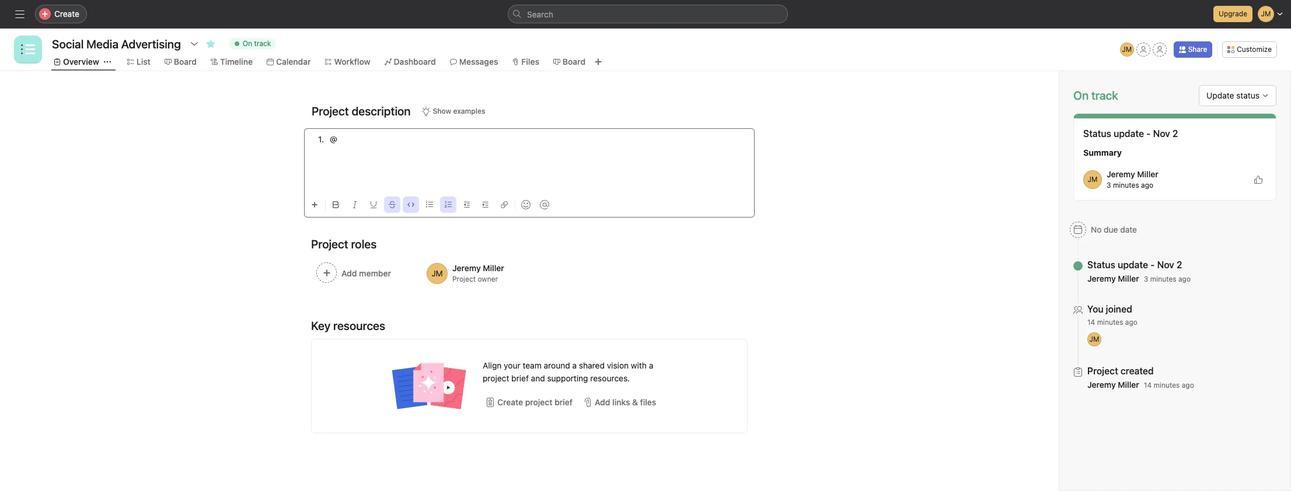 Task type: locate. For each thing, give the bounding box(es) containing it.
add tab image
[[594, 57, 603, 67]]

0 vertical spatial jm
[[1122, 45, 1132, 54]]

minutes inside you joined 14 minutes ago
[[1097, 318, 1124, 327]]

2 board link from the left
[[553, 55, 586, 68]]

1 vertical spatial create
[[497, 398, 523, 408]]

jeremy miller 3 minutes ago
[[1107, 169, 1159, 190]]

1 vertical spatial jm
[[1088, 175, 1098, 184]]

1 vertical spatial -
[[1151, 260, 1155, 270]]

you joined button
[[1088, 304, 1138, 315]]

dashboard link
[[385, 55, 436, 68]]

insert an object image
[[311, 201, 318, 208]]

1 horizontal spatial board link
[[553, 55, 586, 68]]

jeremy up you
[[1088, 274, 1116, 284]]

1 vertical spatial update
[[1118, 260, 1149, 270]]

ago
[[1141, 181, 1154, 190], [1179, 275, 1191, 284], [1126, 318, 1138, 327], [1182, 381, 1194, 390]]

3 down summary
[[1107, 181, 1111, 190]]

miller down status update - nov 2 button
[[1118, 274, 1140, 284]]

0 horizontal spatial project
[[483, 374, 509, 384]]

overview
[[63, 57, 99, 67]]

1 board from the left
[[174, 57, 197, 67]]

resources.
[[590, 374, 630, 384]]

1 vertical spatial project
[[525, 398, 553, 408]]

update up summary
[[1114, 128, 1144, 139]]

bold image
[[333, 201, 340, 208]]

jm
[[1122, 45, 1132, 54], [1088, 175, 1098, 184], [1090, 335, 1100, 344]]

status inside status update - nov 2 jeremy miller 3 minutes ago
[[1088, 260, 1116, 270]]

add links & files button
[[580, 392, 659, 413]]

board
[[174, 57, 197, 67], [563, 57, 586, 67]]

board link
[[165, 55, 197, 68], [553, 55, 586, 68]]

minutes down nov
[[1151, 275, 1177, 284]]

None text field
[[49, 33, 184, 54]]

1 horizontal spatial 14
[[1144, 381, 1152, 390]]

status up summary
[[1084, 128, 1112, 139]]

0 horizontal spatial brief
[[512, 374, 529, 384]]

miller down project created on the right bottom of page
[[1118, 380, 1140, 390]]

0 horizontal spatial board link
[[165, 55, 197, 68]]

create button
[[35, 5, 87, 23]]

show
[[433, 107, 451, 116]]

0 vertical spatial -
[[1147, 128, 1151, 139]]

3
[[1107, 181, 1111, 190], [1144, 275, 1149, 284]]

2 board from the left
[[563, 57, 586, 67]]

1 vertical spatial jeremy miller link
[[1088, 274, 1140, 284]]

0 vertical spatial jeremy miller link
[[1107, 169, 1159, 179]]

brief down your on the bottom left of the page
[[512, 374, 529, 384]]

emoji image
[[521, 200, 531, 210]]

14
[[1088, 318, 1095, 327], [1144, 381, 1152, 390]]

1 vertical spatial miller
[[1118, 274, 1140, 284]]

minutes down project created on the right bottom of page
[[1154, 381, 1180, 390]]

numbered list image
[[445, 201, 452, 208]]

minutes down 'you joined' "button"
[[1097, 318, 1124, 327]]

jeremy miller link down summary
[[1107, 169, 1159, 179]]

1 vertical spatial brief
[[555, 398, 573, 408]]

0 horizontal spatial 3
[[1107, 181, 1111, 190]]

create
[[54, 9, 79, 19], [497, 398, 523, 408]]

your
[[504, 361, 521, 371]]

customize button
[[1223, 41, 1277, 58]]

date
[[1121, 225, 1137, 235]]

update inside "element"
[[1114, 128, 1144, 139]]

you joined 14 minutes ago
[[1088, 304, 1138, 327]]

create down your on the bottom left of the page
[[497, 398, 523, 408]]

minutes down summary
[[1113, 181, 1140, 190]]

latest status update element
[[1074, 113, 1277, 201]]

1 vertical spatial status
[[1088, 260, 1116, 270]]

- for nov
[[1151, 260, 1155, 270]]

brief inside button
[[555, 398, 573, 408]]

jeremy down summary
[[1107, 169, 1135, 179]]

status update - nov 2 jeremy miller 3 minutes ago
[[1088, 260, 1191, 284]]

project down and
[[525, 398, 553, 408]]

update inside status update - nov 2 jeremy miller 3 minutes ago
[[1118, 260, 1149, 270]]

owner
[[478, 275, 498, 284]]

2 vertical spatial jeremy miller link
[[1088, 380, 1140, 390]]

1 vertical spatial 3
[[1144, 275, 1149, 284]]

0 vertical spatial 14
[[1088, 318, 1095, 327]]

project inside button
[[525, 398, 553, 408]]

on track
[[243, 39, 271, 48]]

0 horizontal spatial 14
[[1088, 318, 1095, 327]]

brief down supporting
[[555, 398, 573, 408]]

0 vertical spatial project
[[483, 374, 509, 384]]

create for create
[[54, 9, 79, 19]]

on track button
[[224, 36, 281, 52]]

track
[[254, 39, 271, 48]]

around
[[544, 361, 570, 371]]

add member
[[342, 269, 391, 278]]

0 horizontal spatial a
[[572, 361, 577, 371]]

share button
[[1174, 41, 1213, 58]]

- inside latest status update "element"
[[1147, 128, 1151, 139]]

brief
[[512, 374, 529, 384], [555, 398, 573, 408]]

team
[[523, 361, 542, 371]]

on
[[243, 39, 252, 48]]

- left nov 2
[[1147, 128, 1151, 139]]

14 down project created on the right bottom of page
[[1144, 381, 1152, 390]]

@
[[330, 134, 337, 144]]

project created jeremy miller 14 minutes ago
[[1088, 366, 1194, 390]]

toolbar
[[307, 192, 755, 213]]

create inside button
[[497, 398, 523, 408]]

at mention image
[[540, 200, 549, 210]]

status for status update - nov 2 jeremy miller 3 minutes ago
[[1088, 260, 1116, 270]]

no due date
[[1091, 225, 1137, 235]]

update left nov
[[1118, 260, 1149, 270]]

messages link
[[450, 55, 498, 68]]

a up supporting
[[572, 361, 577, 371]]

14 down you
[[1088, 318, 1095, 327]]

files
[[522, 57, 539, 67]]

status
[[1084, 128, 1112, 139], [1088, 260, 1116, 270]]

1 a from the left
[[572, 361, 577, 371]]

1 horizontal spatial a
[[649, 361, 653, 371]]

0 vertical spatial 3
[[1107, 181, 1111, 190]]

jeremy down project created on the right bottom of page
[[1088, 380, 1116, 390]]

2 vertical spatial miller
[[1118, 380, 1140, 390]]

increase list indent image
[[482, 201, 489, 208]]

0 vertical spatial brief
[[512, 374, 529, 384]]

jeremy miller project owner
[[452, 263, 504, 284]]

board link down show options image
[[165, 55, 197, 68]]

1 horizontal spatial create
[[497, 398, 523, 408]]

- inside status update - nov 2 jeremy miller 3 minutes ago
[[1151, 260, 1155, 270]]

show examples
[[433, 107, 485, 116]]

1 horizontal spatial 3
[[1144, 275, 1149, 284]]

customize
[[1237, 45, 1272, 54]]

jeremy miller
[[452, 263, 504, 273]]

board link left 'add tab' icon
[[553, 55, 586, 68]]

0 horizontal spatial create
[[54, 9, 79, 19]]

1 vertical spatial jeremy
[[1088, 274, 1116, 284]]

&
[[632, 398, 638, 408]]

jeremy miller link down project created on the right bottom of page
[[1088, 380, 1140, 390]]

jm inside latest status update "element"
[[1088, 175, 1098, 184]]

create inside popup button
[[54, 9, 79, 19]]

underline image
[[370, 201, 377, 208]]

overview link
[[54, 55, 99, 68]]

jeremy miller link
[[1107, 169, 1159, 179], [1088, 274, 1140, 284], [1088, 380, 1140, 390]]

joined
[[1106, 304, 1133, 315]]

create right expand sidebar 'icon'
[[54, 9, 79, 19]]

1 horizontal spatial brief
[[555, 398, 573, 408]]

0 vertical spatial miller
[[1138, 169, 1159, 179]]

update
[[1114, 128, 1144, 139], [1118, 260, 1149, 270]]

project down align at the bottom left of page
[[483, 374, 509, 384]]

board down show options image
[[174, 57, 197, 67]]

due
[[1104, 225, 1118, 235]]

1 horizontal spatial project
[[525, 398, 553, 408]]

jeremy
[[1107, 169, 1135, 179], [1088, 274, 1116, 284], [1088, 380, 1116, 390]]

on track
[[1074, 89, 1119, 102]]

jeremy miller link for project created
[[1088, 380, 1140, 390]]

remove from starred image
[[206, 39, 215, 48]]

0 horizontal spatial board
[[174, 57, 197, 67]]

miller
[[1138, 169, 1159, 179], [1118, 274, 1140, 284], [1118, 380, 1140, 390]]

0 vertical spatial jeremy
[[1107, 169, 1135, 179]]

add member button
[[311, 257, 417, 290]]

2 vertical spatial jm
[[1090, 335, 1100, 344]]

workflow link
[[325, 55, 371, 68]]

code image
[[408, 201, 415, 208]]

Project description title text field
[[304, 99, 414, 124]]

status down no due date "dropdown button"
[[1088, 260, 1116, 270]]

jeremy inside status update - nov 2 jeremy miller 3 minutes ago
[[1088, 274, 1116, 284]]

1 horizontal spatial board
[[563, 57, 586, 67]]

workflow
[[334, 57, 371, 67]]

status inside "element"
[[1084, 128, 1112, 139]]

a right the with
[[649, 361, 653, 371]]

- left nov
[[1151, 260, 1155, 270]]

- for nov 2
[[1147, 128, 1151, 139]]

project
[[483, 374, 509, 384], [525, 398, 553, 408]]

0 vertical spatial create
[[54, 9, 79, 19]]

expand sidebar image
[[15, 9, 25, 19]]

jeremy miller link down status update - nov 2 button
[[1088, 274, 1140, 284]]

miller inside jeremy miller 3 minutes ago
[[1138, 169, 1159, 179]]

update for nov
[[1118, 260, 1149, 270]]

ago inside project created jeremy miller 14 minutes ago
[[1182, 381, 1194, 390]]

2 vertical spatial jeremy
[[1088, 380, 1116, 390]]

board left 'add tab' icon
[[563, 57, 586, 67]]

strikethrough image
[[389, 201, 396, 208]]

-
[[1147, 128, 1151, 139], [1151, 260, 1155, 270]]

miller down status update - nov 2
[[1138, 169, 1159, 179]]

0 vertical spatial status
[[1084, 128, 1112, 139]]

0 vertical spatial update
[[1114, 128, 1144, 139]]

board for 2nd board link from the left
[[563, 57, 586, 67]]

minutes
[[1113, 181, 1140, 190], [1151, 275, 1177, 284], [1097, 318, 1124, 327], [1154, 381, 1180, 390]]

tab actions image
[[104, 58, 111, 65]]

3 down status update - nov 2 button
[[1144, 275, 1149, 284]]

update
[[1207, 90, 1235, 100]]

1 vertical spatial 14
[[1144, 381, 1152, 390]]

a
[[572, 361, 577, 371], [649, 361, 653, 371]]



Task type: describe. For each thing, give the bounding box(es) containing it.
dashboard
[[394, 57, 436, 67]]

nov
[[1158, 260, 1175, 270]]

add links & files
[[595, 398, 656, 408]]

Search tasks, projects, and more text field
[[508, 5, 788, 23]]

vision
[[607, 361, 629, 371]]

add
[[595, 398, 610, 408]]

align
[[483, 361, 502, 371]]

list
[[137, 57, 151, 67]]

2
[[1177, 260, 1183, 270]]

minutes inside status update - nov 2 jeremy miller 3 minutes ago
[[1151, 275, 1177, 284]]

you
[[1088, 304, 1104, 315]]

shared
[[579, 361, 605, 371]]

project roles
[[311, 238, 377, 251]]

board for first board link
[[174, 57, 197, 67]]

examples
[[453, 107, 485, 116]]

3 inside status update - nov 2 jeremy miller 3 minutes ago
[[1144, 275, 1149, 284]]

status
[[1237, 90, 1260, 100]]

list image
[[21, 43, 35, 57]]

0 likes. click to like this task image
[[1254, 175, 1263, 184]]

decrease list indent image
[[464, 201, 471, 208]]

create project brief button
[[483, 392, 576, 413]]

with
[[631, 361, 647, 371]]

key resources
[[311, 319, 385, 333]]

create for create project brief
[[497, 398, 523, 408]]

messages
[[459, 57, 498, 67]]

minutes inside jeremy miller 3 minutes ago
[[1113, 181, 1140, 190]]

share
[[1189, 45, 1208, 54]]

1 board link from the left
[[165, 55, 197, 68]]

update status
[[1207, 90, 1260, 100]]

update status button
[[1199, 85, 1277, 106]]

upgrade button
[[1214, 6, 1253, 22]]

calendar
[[276, 57, 311, 67]]

project inside 'align your team around a shared vision with a project brief and supporting resources.'
[[483, 374, 509, 384]]

ago inside you joined 14 minutes ago
[[1126, 318, 1138, 327]]

ago inside status update - nov 2 jeremy miller 3 minutes ago
[[1179, 275, 1191, 284]]

supporting
[[547, 374, 588, 384]]

timeline link
[[211, 55, 253, 68]]

jm button
[[1120, 43, 1134, 57]]

minutes inside project created jeremy miller 14 minutes ago
[[1154, 381, 1180, 390]]

brief inside 'align your team around a shared vision with a project brief and supporting resources.'
[[512, 374, 529, 384]]

list link
[[127, 55, 151, 68]]

project
[[452, 275, 476, 284]]

files
[[640, 398, 656, 408]]

timeline
[[220, 57, 253, 67]]

status update - nov 2 button
[[1088, 259, 1191, 271]]

calendar link
[[267, 55, 311, 68]]

align your team around a shared vision with a project brief and supporting resources.
[[483, 361, 653, 384]]

2 a from the left
[[649, 361, 653, 371]]

nov 2
[[1153, 128, 1178, 139]]

link image
[[501, 201, 508, 208]]

miller inside status update - nov 2 jeremy miller 3 minutes ago
[[1118, 274, 1140, 284]]

3 inside jeremy miller 3 minutes ago
[[1107, 181, 1111, 190]]

14 inside project created jeremy miller 14 minutes ago
[[1144, 381, 1152, 390]]

show options image
[[190, 39, 199, 48]]

project created
[[1088, 366, 1154, 377]]

files link
[[512, 55, 539, 68]]

jeremy miller link for status
[[1088, 274, 1140, 284]]

jeremy miller link inside latest status update "element"
[[1107, 169, 1159, 179]]

jeremy inside jeremy miller 3 minutes ago
[[1107, 169, 1135, 179]]

bulleted list image
[[426, 201, 433, 208]]

no
[[1091, 225, 1102, 235]]

status update - nov 2
[[1084, 128, 1178, 139]]

links
[[613, 398, 630, 408]]

jeremy inside project created jeremy miller 14 minutes ago
[[1088, 380, 1116, 390]]

create project brief
[[497, 398, 573, 408]]

update for nov 2
[[1114, 128, 1144, 139]]

ago inside jeremy miller 3 minutes ago
[[1141, 181, 1154, 190]]

summary
[[1084, 148, 1122, 158]]

14 inside you joined 14 minutes ago
[[1088, 318, 1095, 327]]

and
[[531, 374, 545, 384]]

italics image
[[351, 201, 358, 208]]

show examples button
[[416, 103, 491, 120]]

miller inside project created jeremy miller 14 minutes ago
[[1118, 380, 1140, 390]]

jm inside button
[[1122, 45, 1132, 54]]

no due date button
[[1065, 220, 1143, 241]]

status for status update - nov 2
[[1084, 128, 1112, 139]]

upgrade
[[1219, 9, 1248, 18]]



Task type: vqa. For each thing, say whether or not it's contained in the screenshot.
Show options icon
yes



